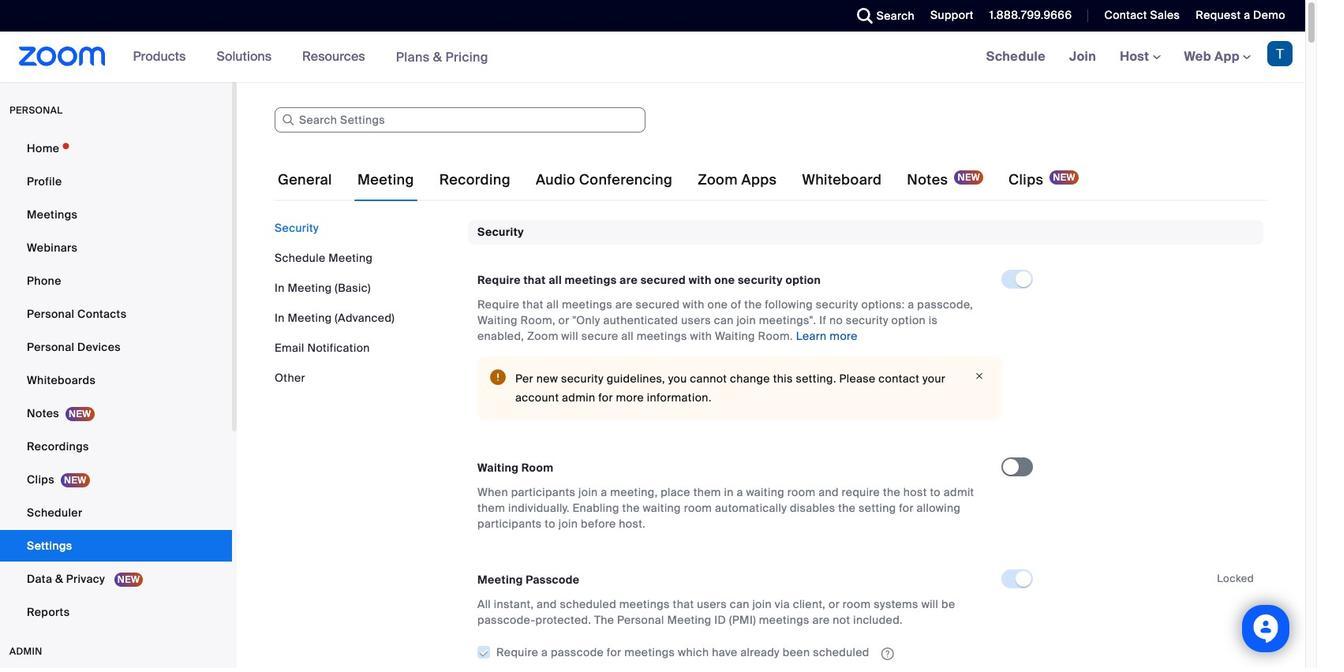 Task type: locate. For each thing, give the bounding box(es) containing it.
will inside "all instant, and scheduled meetings that users can join via client, or room systems will be passcode-protected. the personal meeting id (pmi) meetings are not included."
[[922, 598, 939, 612]]

1 vertical spatial are
[[615, 298, 633, 312]]

learn more about require a passcode for meetings which have already been scheduled image
[[877, 647, 899, 661]]

are for security
[[620, 273, 638, 288]]

1 horizontal spatial more
[[830, 329, 858, 344]]

1 vertical spatial zoom
[[527, 329, 559, 344]]

personal contacts
[[27, 307, 127, 321]]

one left of
[[708, 298, 728, 312]]

in meeting (basic) link
[[275, 281, 371, 295]]

the inside require that all meetings are secured with one of the following security options: a passcode, waiting room, or "only authenticated users can join meetings". if no security option is enabled, zoom will secure all meetings with waiting room.
[[745, 298, 762, 312]]

0 vertical spatial one
[[715, 273, 735, 288]]

if
[[819, 314, 827, 328]]

with for security
[[689, 273, 712, 288]]

webinars
[[27, 241, 78, 255]]

0 horizontal spatial schedule
[[275, 251, 326, 265]]

join down of
[[737, 314, 756, 328]]

one up of
[[715, 273, 735, 288]]

will inside require that all meetings are secured with one of the following security options: a passcode, waiting room, or "only authenticated users can join meetings". if no security option is enabled, zoom will secure all meetings with waiting room.
[[562, 329, 579, 344]]

can inside require that all meetings are secured with one of the following security options: a passcode, waiting room, or "only authenticated users can join meetings". if no security option is enabled, zoom will secure all meetings with waiting room.
[[714, 314, 734, 328]]

automatically
[[715, 502, 787, 516]]

personal devices
[[27, 340, 121, 354]]

join left via
[[753, 598, 772, 612]]

conferencing
[[579, 170, 673, 189]]

1 horizontal spatial clips
[[1009, 170, 1044, 189]]

web
[[1184, 48, 1212, 65]]

been
[[783, 646, 810, 660]]

1 horizontal spatial security
[[478, 225, 524, 239]]

zoom
[[698, 170, 738, 189], [527, 329, 559, 344]]

can down of
[[714, 314, 734, 328]]

(advanced)
[[335, 311, 395, 325]]

0 vertical spatial schedule
[[986, 48, 1046, 65]]

warning image
[[490, 370, 506, 386]]

0 horizontal spatial more
[[616, 391, 644, 405]]

participants up individually.
[[511, 486, 576, 500]]

the up "host."
[[622, 502, 640, 516]]

plans & pricing link
[[396, 49, 489, 65], [396, 49, 489, 65]]

waiting up enabled,
[[478, 314, 518, 328]]

is
[[929, 314, 938, 328]]

0 horizontal spatial &
[[55, 572, 63, 586]]

or inside require that all meetings are secured with one of the following security options: a passcode, waiting room, or "only authenticated users can join meetings". if no security option is enabled, zoom will secure all meetings with waiting room.
[[559, 314, 570, 328]]

0 vertical spatial scheduled
[[560, 598, 617, 612]]

personal down phone on the left top
[[27, 307, 74, 321]]

1 vertical spatial notes
[[27, 407, 59, 421]]

or up not
[[829, 598, 840, 612]]

1 horizontal spatial waiting
[[746, 486, 785, 500]]

secured for of
[[636, 298, 680, 312]]

in for in meeting (advanced)
[[275, 311, 285, 325]]

room up not
[[843, 598, 871, 612]]

profile picture image
[[1268, 41, 1293, 66]]

data & privacy
[[27, 572, 108, 586]]

with
[[689, 273, 712, 288], [683, 298, 705, 312], [690, 329, 712, 344]]

security
[[275, 221, 319, 235], [478, 225, 524, 239]]

for inside per new security guidelines, you cannot change this setting. please contact your account admin for more information.
[[598, 391, 613, 405]]

per new security guidelines, you cannot change this setting. please contact your account admin for more information. alert
[[478, 357, 1002, 420]]

1 horizontal spatial and
[[819, 486, 839, 500]]

schedule for schedule meeting
[[275, 251, 326, 265]]

& inside data & privacy 'link'
[[55, 572, 63, 586]]

& right data
[[55, 572, 63, 586]]

1 vertical spatial require
[[478, 298, 520, 312]]

the
[[745, 298, 762, 312], [883, 486, 901, 500], [622, 502, 640, 516], [838, 502, 856, 516]]

meeting,
[[610, 486, 658, 500]]

waiting down place
[[643, 502, 681, 516]]

0 vertical spatial them
[[694, 486, 721, 500]]

1 vertical spatial personal
[[27, 340, 74, 354]]

to
[[930, 486, 941, 500], [545, 517, 556, 532]]

1 vertical spatial can
[[730, 598, 750, 612]]

are for of
[[615, 298, 633, 312]]

require inside require that all meetings are secured with one of the following security options: a passcode, waiting room, or "only authenticated users can join meetings". if no security option is enabled, zoom will secure all meetings with waiting room.
[[478, 298, 520, 312]]

1 vertical spatial waiting
[[643, 502, 681, 516]]

data
[[27, 572, 52, 586]]

schedule
[[986, 48, 1046, 65], [275, 251, 326, 265]]

audio conferencing
[[536, 170, 673, 189]]

zoom logo image
[[19, 47, 105, 66]]

solutions
[[217, 48, 272, 65]]

home link
[[0, 133, 232, 164]]

with up cannot
[[690, 329, 712, 344]]

1 horizontal spatial notes
[[907, 170, 948, 189]]

a right options:
[[908, 298, 915, 312]]

are inside require that all meetings are secured with one of the following security options: a passcode, waiting room, or "only authenticated users can join meetings". if no security option is enabled, zoom will secure all meetings with waiting room.
[[615, 298, 633, 312]]

support
[[931, 8, 974, 22]]

1 horizontal spatial zoom
[[698, 170, 738, 189]]

& inside product information 'navigation'
[[433, 49, 442, 65]]

0 vertical spatial for
[[598, 391, 613, 405]]

require inside application
[[496, 646, 539, 660]]

0 vertical spatial all
[[549, 273, 562, 288]]

personal right the
[[617, 614, 664, 628]]

1 vertical spatial and
[[537, 598, 557, 612]]

0 vertical spatial are
[[620, 273, 638, 288]]

for right the "admin" at the left bottom of page
[[598, 391, 613, 405]]

meetings
[[565, 273, 617, 288], [562, 298, 613, 312], [637, 329, 687, 344], [619, 598, 670, 612], [759, 614, 810, 628], [625, 646, 675, 660]]

that for require that all meetings are secured with one of the following security options: a passcode, waiting room, or "only authenticated users can join meetings". if no security option is enabled, zoom will secure all meetings with waiting room.
[[523, 298, 544, 312]]

1 vertical spatial users
[[697, 598, 727, 612]]

2 vertical spatial room
[[843, 598, 871, 612]]

personal up whiteboards
[[27, 340, 74, 354]]

secure
[[582, 329, 618, 344]]

banner
[[0, 32, 1306, 83]]

more down no
[[830, 329, 858, 344]]

more down guidelines, at the bottom of page
[[616, 391, 644, 405]]

0 vertical spatial and
[[819, 486, 839, 500]]

0 horizontal spatial will
[[562, 329, 579, 344]]

0 vertical spatial can
[[714, 314, 734, 328]]

are
[[620, 273, 638, 288], [615, 298, 633, 312], [813, 614, 830, 628]]

0 horizontal spatial scheduled
[[560, 598, 617, 612]]

waiting
[[478, 314, 518, 328], [715, 329, 755, 344], [478, 461, 519, 475]]

1 vertical spatial scheduled
[[813, 646, 870, 660]]

join
[[1070, 48, 1096, 65]]

scheduled up the
[[560, 598, 617, 612]]

a left passcode
[[541, 646, 548, 660]]

security up the "admin" at the left bottom of page
[[561, 372, 604, 386]]

banner containing products
[[0, 32, 1306, 83]]

& right the plans
[[433, 49, 442, 65]]

please
[[839, 372, 876, 386]]

with left of
[[683, 298, 705, 312]]

that for require that all meetings are secured with one security option
[[524, 273, 546, 288]]

require that all meetings are secured with one of the following security options: a passcode, waiting room, or "only authenticated users can join meetings". if no security option is enabled, zoom will secure all meetings with waiting room.
[[478, 298, 973, 344]]

0 vertical spatial that
[[524, 273, 546, 288]]

them left in
[[694, 486, 721, 500]]

schedule down 1.888.799.9666
[[986, 48, 1046, 65]]

schedule inside menu bar
[[275, 251, 326, 265]]

waiting room
[[478, 461, 554, 475]]

0 vertical spatial require
[[478, 273, 521, 288]]

2 vertical spatial require
[[496, 646, 539, 660]]

scheduled down not
[[813, 646, 870, 660]]

1 vertical spatial them
[[478, 502, 505, 516]]

2 vertical spatial personal
[[617, 614, 664, 628]]

zoom down room,
[[527, 329, 559, 344]]

require up enabled,
[[478, 298, 520, 312]]

0 vertical spatial personal
[[27, 307, 74, 321]]

1 horizontal spatial or
[[829, 598, 840, 612]]

contact sales link
[[1093, 0, 1184, 32], [1105, 8, 1180, 22]]

to down individually.
[[545, 517, 556, 532]]

passcode,
[[917, 298, 973, 312]]

menu bar
[[275, 220, 456, 386]]

a up enabling
[[601, 486, 607, 500]]

more
[[830, 329, 858, 344], [616, 391, 644, 405]]

&
[[433, 49, 442, 65], [55, 572, 63, 586]]

1 vertical spatial or
[[829, 598, 840, 612]]

protected.
[[536, 614, 591, 628]]

zoom inside require that all meetings are secured with one of the following security options: a passcode, waiting room, or "only authenticated users can join meetings". if no security option is enabled, zoom will secure all meetings with waiting room.
[[527, 329, 559, 344]]

and up disables
[[819, 486, 839, 500]]

will down "only
[[562, 329, 579, 344]]

one inside require that all meetings are secured with one of the following security options: a passcode, waiting room, or "only authenticated users can join meetings". if no security option is enabled, zoom will secure all meetings with waiting room.
[[708, 298, 728, 312]]

personal menu menu
[[0, 133, 232, 630]]

already
[[741, 646, 780, 660]]

for down the
[[607, 646, 622, 660]]

1 vertical spatial will
[[922, 598, 939, 612]]

1 vertical spatial for
[[899, 502, 914, 516]]

zoom left 'apps' at the right top of page
[[698, 170, 738, 189]]

1 vertical spatial option
[[892, 314, 926, 328]]

1 vertical spatial &
[[55, 572, 63, 586]]

1 horizontal spatial schedule
[[986, 48, 1046, 65]]

1 horizontal spatial scheduled
[[813, 646, 870, 660]]

can up (pmi)
[[730, 598, 750, 612]]

resources
[[302, 48, 365, 65]]

audio
[[536, 170, 576, 189]]

1 vertical spatial schedule
[[275, 251, 326, 265]]

close image
[[970, 370, 989, 384]]

this
[[773, 372, 793, 386]]

security
[[738, 273, 783, 288], [816, 298, 859, 312], [846, 314, 889, 328], [561, 372, 604, 386]]

will left be
[[922, 598, 939, 612]]

or left "only
[[559, 314, 570, 328]]

whiteboards link
[[0, 365, 232, 396]]

notification
[[307, 341, 370, 355]]

0 horizontal spatial waiting
[[643, 502, 681, 516]]

meeting
[[357, 170, 414, 189], [329, 251, 373, 265], [288, 281, 332, 295], [288, 311, 332, 325], [478, 573, 523, 588], [667, 614, 712, 628]]

schedule inside schedule link
[[986, 48, 1046, 65]]

0 vertical spatial or
[[559, 314, 570, 328]]

& for pricing
[[433, 49, 442, 65]]

1 vertical spatial all
[[547, 298, 559, 312]]

that inside "all instant, and scheduled meetings that users can join via client, or room systems will be passcode-protected. the personal meeting id (pmi) meetings are not included."
[[673, 598, 694, 612]]

0 horizontal spatial clips
[[27, 473, 54, 487]]

option
[[786, 273, 821, 288], [892, 314, 926, 328]]

0 vertical spatial zoom
[[698, 170, 738, 189]]

0 vertical spatial &
[[433, 49, 442, 65]]

host.
[[619, 517, 646, 532]]

1 vertical spatial in
[[275, 311, 285, 325]]

contact
[[879, 372, 920, 386]]

them down "when" on the left bottom
[[478, 502, 505, 516]]

meetings".
[[759, 314, 817, 328]]

individually.
[[508, 502, 570, 516]]

can inside "all instant, and scheduled meetings that users can join via client, or room systems will be passcode-protected. the personal meeting id (pmi) meetings are not included."
[[730, 598, 750, 612]]

users up id
[[697, 598, 727, 612]]

enabled,
[[478, 329, 524, 344]]

0 horizontal spatial to
[[545, 517, 556, 532]]

2 vertical spatial for
[[607, 646, 622, 660]]

email notification
[[275, 341, 370, 355]]

users inside require that all meetings are secured with one of the following security options: a passcode, waiting room, or "only authenticated users can join meetings". if no security option is enabled, zoom will secure all meetings with waiting room.
[[681, 314, 711, 328]]

0 vertical spatial room
[[787, 486, 816, 500]]

1 in from the top
[[275, 281, 285, 295]]

the right of
[[745, 298, 762, 312]]

0 vertical spatial waiting
[[746, 486, 785, 500]]

0 horizontal spatial option
[[786, 273, 821, 288]]

for
[[598, 391, 613, 405], [899, 502, 914, 516], [607, 646, 622, 660]]

zoom apps
[[698, 170, 777, 189]]

2 vertical spatial that
[[673, 598, 694, 612]]

0 vertical spatial secured
[[641, 273, 686, 288]]

waiting up "when" on the left bottom
[[478, 461, 519, 475]]

support link
[[919, 0, 978, 32], [931, 8, 974, 22]]

1 vertical spatial more
[[616, 391, 644, 405]]

admit
[[944, 486, 975, 500]]

id
[[715, 614, 726, 628]]

room down place
[[684, 502, 712, 516]]

room up disables
[[787, 486, 816, 500]]

1 vertical spatial with
[[683, 298, 705, 312]]

0 horizontal spatial and
[[537, 598, 557, 612]]

users
[[681, 314, 711, 328], [697, 598, 727, 612]]

products
[[133, 48, 186, 65]]

host
[[1120, 48, 1153, 65]]

2 vertical spatial with
[[690, 329, 712, 344]]

1 horizontal spatial option
[[892, 314, 926, 328]]

with up require that all meetings are secured with one of the following security options: a passcode, waiting room, or "only authenticated users can join meetings". if no security option is enabled, zoom will secure all meetings with waiting room.
[[689, 273, 712, 288]]

1 vertical spatial waiting
[[715, 329, 755, 344]]

1 vertical spatial clips
[[27, 473, 54, 487]]

schedule down the security link
[[275, 251, 326, 265]]

personal
[[9, 104, 63, 117]]

1 vertical spatial secured
[[636, 298, 680, 312]]

are inside "all instant, and scheduled meetings that users can join via client, or room systems will be passcode-protected. the personal meeting id (pmi) meetings are not included."
[[813, 614, 830, 628]]

1 vertical spatial that
[[523, 298, 544, 312]]

0 vertical spatial clips
[[1009, 170, 1044, 189]]

have
[[712, 646, 738, 660]]

0 vertical spatial participants
[[511, 486, 576, 500]]

personal
[[27, 307, 74, 321], [27, 340, 74, 354], [617, 614, 664, 628]]

schedule meeting
[[275, 251, 373, 265]]

0 vertical spatial with
[[689, 273, 712, 288]]

participants
[[511, 486, 576, 500], [478, 517, 542, 532]]

0 vertical spatial in
[[275, 281, 285, 295]]

personal for personal devices
[[27, 340, 74, 354]]

0 horizontal spatial or
[[559, 314, 570, 328]]

require down the passcode-
[[496, 646, 539, 660]]

2 vertical spatial waiting
[[478, 461, 519, 475]]

waiting down of
[[715, 329, 755, 344]]

0 horizontal spatial notes
[[27, 407, 59, 421]]

0 vertical spatial users
[[681, 314, 711, 328]]

1 vertical spatial one
[[708, 298, 728, 312]]

waiting up automatically
[[746, 486, 785, 500]]

2 horizontal spatial room
[[843, 598, 871, 612]]

menu bar containing security
[[275, 220, 456, 386]]

users right authenticated
[[681, 314, 711, 328]]

for down host
[[899, 502, 914, 516]]

0 vertical spatial to
[[930, 486, 941, 500]]

and up protected.
[[537, 598, 557, 612]]

security inside security element
[[478, 225, 524, 239]]

room
[[787, 486, 816, 500], [684, 502, 712, 516], [843, 598, 871, 612]]

require up room,
[[478, 273, 521, 288]]

security up the schedule meeting 'link'
[[275, 221, 319, 235]]

in
[[275, 281, 285, 295], [275, 311, 285, 325]]

to up 'allowing'
[[930, 486, 941, 500]]

1 horizontal spatial will
[[922, 598, 939, 612]]

2 vertical spatial are
[[813, 614, 830, 628]]

one for of
[[708, 298, 728, 312]]

in down the schedule meeting 'link'
[[275, 281, 285, 295]]

participants down individually.
[[478, 517, 542, 532]]

email notification link
[[275, 341, 370, 355]]

1.888.799.9666 button up schedule link
[[990, 8, 1072, 22]]

0 vertical spatial notes
[[907, 170, 948, 189]]

1 horizontal spatial &
[[433, 49, 442, 65]]

in up email
[[275, 311, 285, 325]]

secured inside require that all meetings are secured with one of the following security options: a passcode, waiting room, or "only authenticated users can join meetings". if no security option is enabled, zoom will secure all meetings with waiting room.
[[636, 298, 680, 312]]

option up following
[[786, 273, 821, 288]]

that inside require that all meetings are secured with one of the following security options: a passcode, waiting room, or "only authenticated users can join meetings". if no security option is enabled, zoom will secure all meetings with waiting room.
[[523, 298, 544, 312]]

0 vertical spatial will
[[562, 329, 579, 344]]

security down recording
[[478, 225, 524, 239]]

via
[[775, 598, 790, 612]]

1 vertical spatial room
[[684, 502, 712, 516]]

one for security
[[715, 273, 735, 288]]

option left is
[[892, 314, 926, 328]]

join up enabling
[[579, 486, 598, 500]]

0 horizontal spatial zoom
[[527, 329, 559, 344]]

request a demo
[[1196, 8, 1286, 22]]

or inside "all instant, and scheduled meetings that users can join via client, or room systems will be passcode-protected. the personal meeting id (pmi) meetings are not included."
[[829, 598, 840, 612]]

1.888.799.9666
[[990, 8, 1072, 22]]

can
[[714, 314, 734, 328], [730, 598, 750, 612]]

sales
[[1150, 8, 1180, 22]]

2 in from the top
[[275, 311, 285, 325]]

users inside "all instant, and scheduled meetings that users can join via client, or room systems will be passcode-protected. the personal meeting id (pmi) meetings are not included."
[[697, 598, 727, 612]]

that
[[524, 273, 546, 288], [523, 298, 544, 312], [673, 598, 694, 612]]



Task type: vqa. For each thing, say whether or not it's contained in the screenshot.
MENU
no



Task type: describe. For each thing, give the bounding box(es) containing it.
all
[[478, 598, 491, 612]]

schedule for schedule
[[986, 48, 1046, 65]]

Search Settings text field
[[275, 107, 646, 133]]

and inside "all instant, and scheduled meetings that users can join via client, or room systems will be passcode-protected. the personal meeting id (pmi) meetings are not included."
[[537, 598, 557, 612]]

require a passcode for meetings which have already been scheduled
[[496, 646, 870, 660]]

personal for personal contacts
[[27, 307, 74, 321]]

guidelines,
[[607, 372, 665, 386]]

phone link
[[0, 265, 232, 297]]

clips link
[[0, 464, 232, 496]]

security up no
[[816, 298, 859, 312]]

disables
[[790, 502, 835, 516]]

following
[[765, 298, 813, 312]]

1 vertical spatial participants
[[478, 517, 542, 532]]

join left before
[[559, 517, 578, 532]]

product information navigation
[[121, 32, 500, 83]]

when participants join a meeting, place them in a waiting room and require the host to admit them individually. enabling the waiting room automatically disables the setting for allowing participants to join before host.
[[478, 486, 975, 532]]

meeting inside tabs of my account settings page 'tab list'
[[357, 170, 414, 189]]

for inside when participants join a meeting, place them in a waiting room and require the host to admit them individually. enabling the waiting room automatically disables the setting for allowing participants to join before host.
[[899, 502, 914, 516]]

demo
[[1254, 8, 1286, 22]]

reports link
[[0, 597, 232, 628]]

cannot
[[690, 372, 727, 386]]

whiteboards
[[27, 373, 96, 388]]

apps
[[742, 170, 777, 189]]

with for of
[[683, 298, 705, 312]]

0 horizontal spatial them
[[478, 502, 505, 516]]

web app
[[1184, 48, 1240, 65]]

instant,
[[494, 598, 534, 612]]

scheduler
[[27, 506, 82, 520]]

0 horizontal spatial security
[[275, 221, 319, 235]]

contact
[[1105, 8, 1148, 22]]

place
[[661, 486, 691, 500]]

1.888.799.9666 button up 'join'
[[978, 0, 1076, 32]]

search
[[877, 9, 915, 23]]

locked
[[1217, 573, 1254, 586]]

systems
[[874, 598, 919, 612]]

new
[[536, 372, 558, 386]]

meetings
[[27, 208, 78, 222]]

recordings
[[27, 440, 89, 454]]

1 horizontal spatial them
[[694, 486, 721, 500]]

security inside per new security guidelines, you cannot change this setting. please contact your account admin for more information.
[[561, 372, 604, 386]]

security down options:
[[846, 314, 889, 328]]

all for require that all meetings are secured with one of the following security options: a passcode, waiting room, or "only authenticated users can join meetings". if no security option is enabled, zoom will secure all meetings with waiting room.
[[547, 298, 559, 312]]

security link
[[275, 221, 319, 235]]

general
[[278, 170, 332, 189]]

1 horizontal spatial to
[[930, 486, 941, 500]]

security element
[[468, 220, 1264, 669]]

scheduled inside application
[[813, 646, 870, 660]]

join inside require that all meetings are secured with one of the following security options: a passcode, waiting room, or "only authenticated users can join meetings". if no security option is enabled, zoom will secure all meetings with waiting room.
[[737, 314, 756, 328]]

per new security guidelines, you cannot change this setting. please contact your account admin for more information.
[[515, 372, 946, 405]]

recording
[[439, 170, 511, 189]]

meetings navigation
[[975, 32, 1306, 83]]

other
[[275, 371, 305, 385]]

per
[[515, 372, 534, 386]]

option inside require that all meetings are secured with one of the following security options: a passcode, waiting room, or "only authenticated users can join meetings". if no security option is enabled, zoom will secure all meetings with waiting room.
[[892, 314, 926, 328]]

meeting passcode
[[478, 573, 580, 588]]

1 vertical spatial to
[[545, 517, 556, 532]]

join inside "all instant, and scheduled meetings that users can join via client, or room systems will be passcode-protected. the personal meeting id (pmi) meetings are not included."
[[753, 598, 772, 612]]

options:
[[862, 298, 905, 312]]

(pmi)
[[729, 614, 756, 628]]

passcode
[[551, 646, 604, 660]]

change
[[730, 372, 770, 386]]

for inside application
[[607, 646, 622, 660]]

room
[[522, 461, 554, 475]]

personal inside "all instant, and scheduled meetings that users can join via client, or room systems will be passcode-protected. the personal meeting id (pmi) meetings are not included."
[[617, 614, 664, 628]]

require
[[842, 486, 880, 500]]

0 horizontal spatial room
[[684, 502, 712, 516]]

privacy
[[66, 572, 105, 586]]

the up setting
[[883, 486, 901, 500]]

clips inside personal menu menu
[[27, 473, 54, 487]]

web app button
[[1184, 48, 1251, 65]]

secured for security
[[641, 273, 686, 288]]

not
[[833, 614, 850, 628]]

schedule link
[[975, 32, 1058, 82]]

client,
[[793, 598, 826, 612]]

notes inside tabs of my account settings page 'tab list'
[[907, 170, 948, 189]]

request
[[1196, 8, 1241, 22]]

in for in meeting (basic)
[[275, 281, 285, 295]]

notes inside notes link
[[27, 407, 59, 421]]

security up of
[[738, 273, 783, 288]]

scheduler link
[[0, 497, 232, 529]]

meeting inside "all instant, and scheduled meetings that users can join via client, or room systems will be passcode-protected. the personal meeting id (pmi) meetings are not included."
[[667, 614, 712, 628]]

contacts
[[77, 307, 127, 321]]

in meeting (advanced)
[[275, 311, 395, 325]]

0 vertical spatial waiting
[[478, 314, 518, 328]]

require a passcode for meetings which have already been scheduled application
[[477, 641, 1002, 664]]

which
[[678, 646, 709, 660]]

products button
[[133, 32, 193, 82]]

meetings inside application
[[625, 646, 675, 660]]

and inside when participants join a meeting, place them in a waiting room and require the host to admit them individually. enabling the waiting room automatically disables the setting for allowing participants to join before host.
[[819, 486, 839, 500]]

notes link
[[0, 398, 232, 429]]

a right in
[[737, 486, 743, 500]]

the down require
[[838, 502, 856, 516]]

all instant, and scheduled meetings that users can join via client, or room systems will be passcode-protected. the personal meeting id (pmi) meetings are not included.
[[478, 598, 955, 628]]

room inside "all instant, and scheduled meetings that users can join via client, or room systems will be passcode-protected. the personal meeting id (pmi) meetings are not included."
[[843, 598, 871, 612]]

tabs of my account settings page tab list
[[275, 158, 1082, 202]]

zoom inside tabs of my account settings page 'tab list'
[[698, 170, 738, 189]]

require for require that all meetings are secured with one of the following security options: a passcode, waiting room, or "only authenticated users can join meetings". if no security option is enabled, zoom will secure all meetings with waiting room.
[[478, 298, 520, 312]]

personal contacts link
[[0, 298, 232, 330]]

learn more
[[796, 329, 858, 344]]

join link
[[1058, 32, 1108, 82]]

profile
[[27, 174, 62, 189]]

0 vertical spatial option
[[786, 273, 821, 288]]

clips inside tabs of my account settings page 'tab list'
[[1009, 170, 1044, 189]]

& for privacy
[[55, 572, 63, 586]]

a inside require that all meetings are secured with one of the following security options: a passcode, waiting room, or "only authenticated users can join meetings". if no security option is enabled, zoom will secure all meetings with waiting room.
[[908, 298, 915, 312]]

when
[[478, 486, 508, 500]]

more inside per new security guidelines, you cannot change this setting. please contact your account admin for more information.
[[616, 391, 644, 405]]

enabling
[[573, 502, 619, 516]]

of
[[731, 298, 742, 312]]

admin
[[9, 646, 42, 658]]

learn more link
[[796, 329, 858, 344]]

1 horizontal spatial room
[[787, 486, 816, 500]]

all for require that all meetings are secured with one security option
[[549, 273, 562, 288]]

reports
[[27, 605, 70, 620]]

account
[[515, 391, 559, 405]]

require for require that all meetings are secured with one security option
[[478, 273, 521, 288]]

other link
[[275, 371, 305, 385]]

solutions button
[[217, 32, 279, 82]]

resources button
[[302, 32, 372, 82]]

in meeting (basic)
[[275, 281, 371, 295]]

you
[[668, 372, 687, 386]]

2 vertical spatial all
[[621, 329, 634, 344]]

no
[[830, 314, 843, 328]]

(basic)
[[335, 281, 371, 295]]

host button
[[1120, 48, 1161, 65]]

a left demo
[[1244, 8, 1251, 22]]

included.
[[853, 614, 903, 628]]

plans & pricing
[[396, 49, 489, 65]]

require for require a passcode for meetings which have already been scheduled
[[496, 646, 539, 660]]

0 vertical spatial more
[[830, 329, 858, 344]]

your
[[923, 372, 946, 386]]

settings link
[[0, 530, 232, 562]]

pricing
[[446, 49, 489, 65]]

a inside application
[[541, 646, 548, 660]]

in
[[724, 486, 734, 500]]

room,
[[521, 314, 556, 328]]

setting
[[859, 502, 896, 516]]

scheduled inside "all instant, and scheduled meetings that users can join via client, or room systems will be passcode-protected. the personal meeting id (pmi) meetings are not included."
[[560, 598, 617, 612]]



